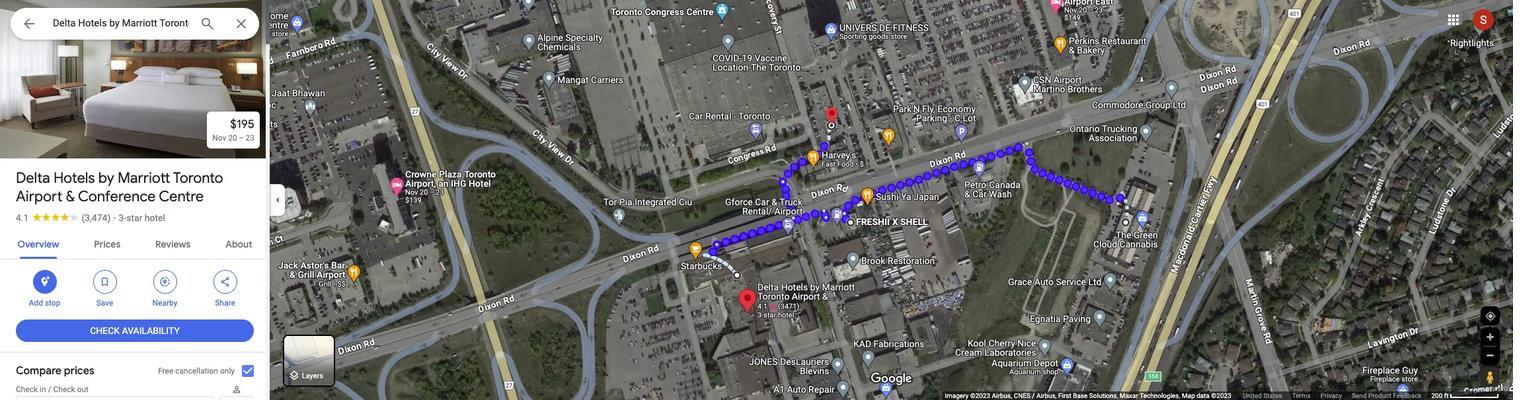 Task type: vqa. For each thing, say whether or not it's contained in the screenshot.


Task type: locate. For each thing, give the bounding box(es) containing it.
check left out
[[53, 385, 75, 395]]

overview button
[[7, 227, 70, 259]]

privacy
[[1321, 393, 1342, 400]]

united states
[[1243, 393, 1283, 400]]

add stop
[[29, 299, 60, 308]]

actions for delta hotels by marriott toronto airport & conference centre region
[[0, 260, 270, 315]]

footer
[[945, 392, 1432, 401]]

/ right in
[[48, 385, 51, 395]]

3,474 reviews element
[[82, 213, 111, 223]]


[[39, 275, 51, 290]]

cancellation
[[175, 367, 218, 376]]

technologies,
[[1140, 393, 1181, 400]]

check
[[90, 326, 120, 337]]

©2023 right data
[[1212, 393, 1232, 400]]

imagery
[[945, 393, 969, 400]]

/ inside group
[[48, 385, 51, 395]]

none field inside delta hotels by marriott toronto airport &… field
[[53, 15, 189, 31]]

©2023
[[970, 393, 991, 400], [1212, 393, 1232, 400]]

add
[[29, 299, 43, 308]]

product
[[1369, 393, 1392, 400]]

1 horizontal spatial /
[[1032, 393, 1035, 400]]

Free cancellation only checkbox
[[240, 364, 256, 380]]

check availability link
[[16, 315, 254, 347]]

4.1 stars image
[[29, 213, 82, 221]]

airport
[[16, 188, 62, 206]]

1 ©2023 from the left
[[970, 393, 991, 400]]

airbus, left first
[[1037, 393, 1057, 400]]

&
[[66, 188, 75, 206]]

check
[[16, 385, 38, 395], [53, 385, 75, 395]]

/
[[48, 385, 51, 395], [1032, 393, 1035, 400]]

conference
[[78, 188, 156, 206]]

airbus,
[[992, 393, 1012, 400], [1037, 393, 1057, 400]]

cnes
[[1014, 393, 1031, 400]]

reviews
[[155, 239, 191, 251]]

tab list containing overview
[[0, 227, 270, 259]]

maxar
[[1120, 393, 1138, 400]]

monday, november 20 to thursday, november 23 group
[[16, 397, 214, 401]]

google maps element
[[0, 0, 1513, 401]]

about button
[[215, 227, 263, 259]]

1 horizontal spatial airbus,
[[1037, 393, 1057, 400]]

star
[[126, 213, 142, 223]]

footer containing imagery ©2023 airbus, cnes / airbus, first base solutions, maxar technologies, map data ©2023
[[945, 392, 1432, 401]]


[[159, 275, 171, 290]]

delta hotels by marriott toronto airport & conference centre main content
[[0, 0, 276, 401]]

toronto
[[173, 169, 223, 188]]

0 horizontal spatial /
[[48, 385, 51, 395]]

prices
[[94, 239, 121, 251]]

reviews button
[[145, 227, 201, 259]]

airbus, left cnes
[[992, 393, 1012, 400]]

$195 nov 20 – 23
[[212, 117, 255, 143]]

$195
[[230, 117, 255, 132]]

data
[[1197, 393, 1210, 400]]

0 horizontal spatial check
[[16, 385, 38, 395]]

solutions,
[[1090, 393, 1118, 400]]

200 ft button
[[1432, 393, 1500, 400]]

1 check from the left
[[16, 385, 38, 395]]

by
[[98, 169, 114, 188]]

only
[[220, 367, 235, 376]]

hotels
[[53, 169, 95, 188]]

4.1
[[16, 213, 29, 223]]

save
[[96, 299, 113, 308]]

/ inside footer
[[1032, 393, 1035, 400]]

0 horizontal spatial ©2023
[[970, 393, 991, 400]]

©2023 right the imagery
[[970, 393, 991, 400]]

compare
[[16, 365, 62, 378]]

send
[[1352, 393, 1367, 400]]

/ right cnes
[[1032, 393, 1035, 400]]

check left in
[[16, 385, 38, 395]]

in
[[40, 385, 46, 395]]

privacy button
[[1321, 392, 1342, 401]]

None field
[[53, 15, 189, 31]]

terms button
[[1292, 392, 1311, 401]]

200 ft
[[1432, 393, 1449, 400]]

terms
[[1292, 393, 1311, 400]]

2 airbus, from the left
[[1037, 393, 1057, 400]]

1 horizontal spatial ©2023
[[1212, 393, 1232, 400]]

google account: sheryl atherton  
(sheryl.atherton@adept.ai) image
[[1473, 9, 1494, 30]]

tab list
[[0, 227, 270, 259]]

nearby
[[152, 299, 177, 308]]

0 horizontal spatial airbus,
[[992, 393, 1012, 400]]

photo of delta hotels by marriott toronto airport & conference centre image
[[0, 0, 276, 159]]

2 check from the left
[[53, 385, 75, 395]]

1 horizontal spatial check
[[53, 385, 75, 395]]

collapse side panel image
[[270, 193, 285, 208]]



Task type: describe. For each thing, give the bounding box(es) containing it.
ft
[[1445, 393, 1449, 400]]

imagery ©2023 airbus, cnes / airbus, first base solutions, maxar technologies, map data ©2023
[[945, 393, 1233, 400]]

200
[[1432, 393, 1443, 400]]

first
[[1059, 393, 1072, 400]]

· 3-star hotel
[[113, 213, 165, 223]]

availability
[[122, 326, 180, 337]]


[[99, 275, 111, 290]]

feedback
[[1393, 393, 1422, 400]]

marriott
[[118, 169, 170, 188]]

zoom out image
[[1486, 351, 1496, 361]]

 search field
[[11, 8, 259, 42]]

prices
[[64, 365, 94, 378]]

delta
[[16, 169, 50, 188]]

check in / check out
[[16, 385, 89, 395]]

tab list inside the delta hotels by marriott toronto airport & conference centre "main content"
[[0, 227, 270, 259]]

3-
[[119, 213, 126, 223]]

free
[[158, 367, 173, 376]]

2,723
[[34, 131, 60, 143]]

2,723 photos
[[34, 131, 95, 143]]

2,723 photos button
[[10, 126, 100, 149]]

stop
[[45, 299, 60, 308]]

hotel
[[145, 213, 165, 223]]

compare prices
[[16, 365, 94, 378]]

Delta Hotels by Marriott Toronto Airport &… field
[[11, 8, 259, 40]]

2 ©2023 from the left
[[1212, 393, 1232, 400]]

20 – 23
[[228, 134, 255, 143]]

states
[[1264, 393, 1283, 400]]

1 airbus, from the left
[[992, 393, 1012, 400]]

check availability
[[90, 326, 180, 337]]

send product feedback button
[[1352, 392, 1422, 401]]

footer inside google maps element
[[945, 392, 1432, 401]]

about
[[226, 239, 252, 251]]

 button
[[11, 8, 48, 42]]


[[219, 275, 231, 290]]

check in / check out group
[[16, 385, 214, 401]]

united states button
[[1243, 392, 1283, 401]]

show your location image
[[1485, 311, 1497, 323]]

delta hotels by marriott toronto airport & conference centre
[[16, 169, 223, 206]]

·
[[113, 213, 116, 223]]

map
[[1182, 393, 1195, 400]]

layers
[[302, 372, 323, 381]]


[[21, 15, 37, 33]]

zoom in image
[[1486, 333, 1496, 342]]

share
[[215, 299, 235, 308]]

nov
[[212, 134, 226, 143]]

photos
[[62, 131, 95, 143]]

prices button
[[83, 227, 131, 259]]

centre
[[159, 188, 204, 206]]

out
[[77, 385, 89, 395]]

send product feedback
[[1352, 393, 1422, 400]]

show street view coverage image
[[1481, 368, 1500, 387]]

base
[[1073, 393, 1088, 400]]

(3,474)
[[82, 213, 111, 223]]

free cancellation only
[[158, 367, 235, 376]]

united
[[1243, 393, 1262, 400]]

overview
[[17, 239, 59, 251]]



